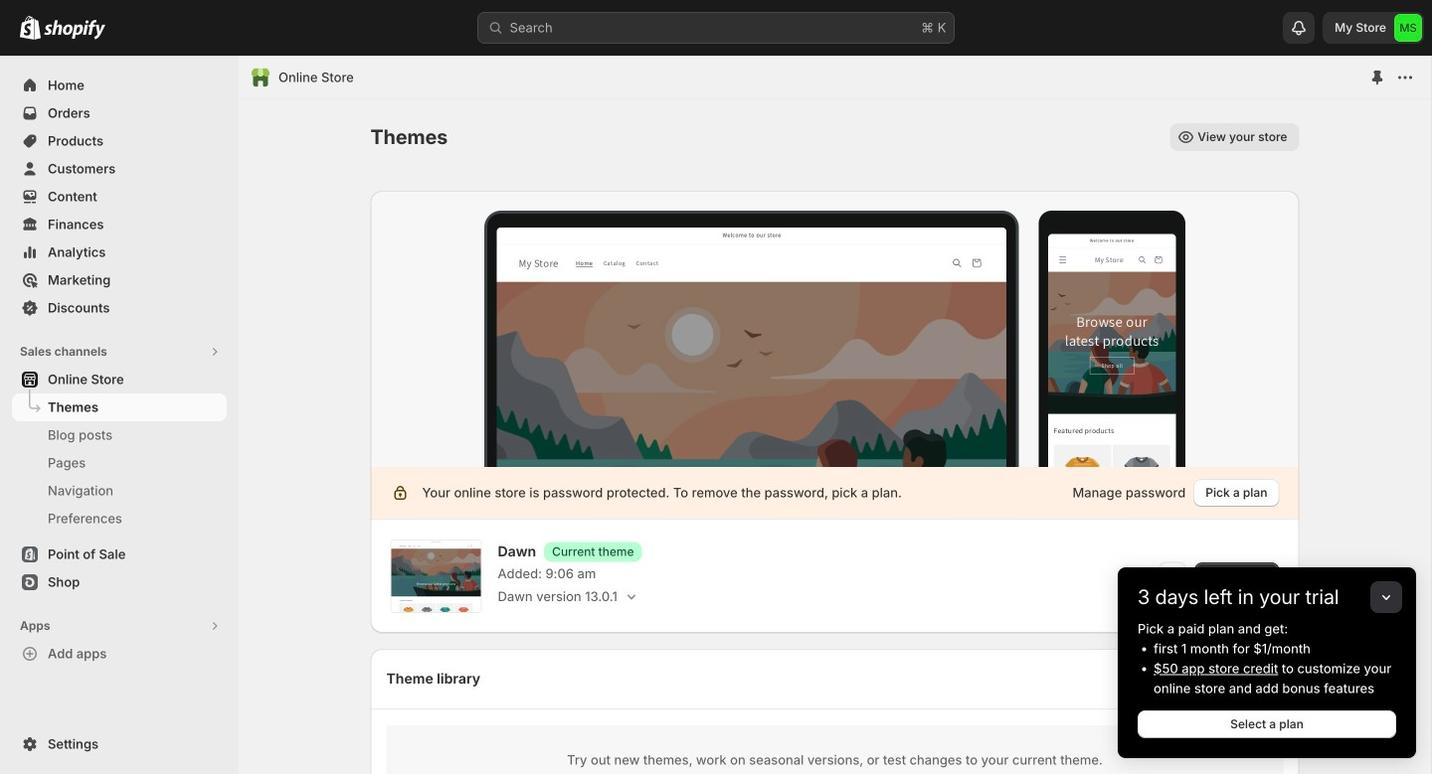 Task type: locate. For each thing, give the bounding box(es) containing it.
1 horizontal spatial shopify image
[[44, 20, 105, 40]]

my store image
[[1394, 14, 1422, 42]]

0 horizontal spatial shopify image
[[20, 16, 41, 40]]

online store image
[[251, 68, 271, 88]]

shopify image
[[20, 16, 41, 40], [44, 20, 105, 40]]



Task type: vqa. For each thing, say whether or not it's contained in the screenshot.
the 'My Store' icon
yes



